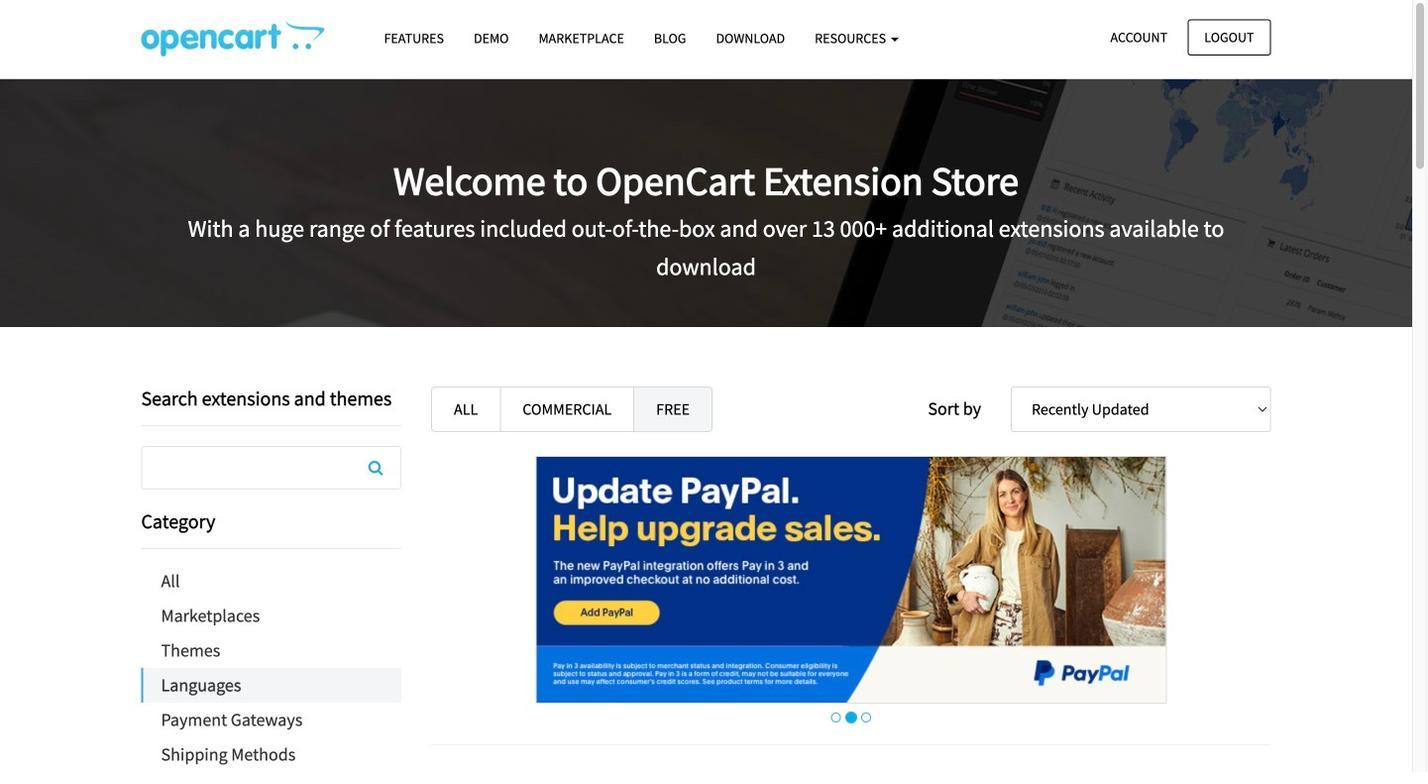 Task type: describe. For each thing, give the bounding box(es) containing it.
paypal payment gateway image
[[536, 456, 1167, 704]]



Task type: locate. For each thing, give the bounding box(es) containing it.
search image
[[368, 460, 383, 476]]

opencart language  extensions image
[[141, 21, 325, 57]]

None text field
[[142, 447, 401, 489]]



Task type: vqa. For each thing, say whether or not it's contained in the screenshot.
Understand
no



